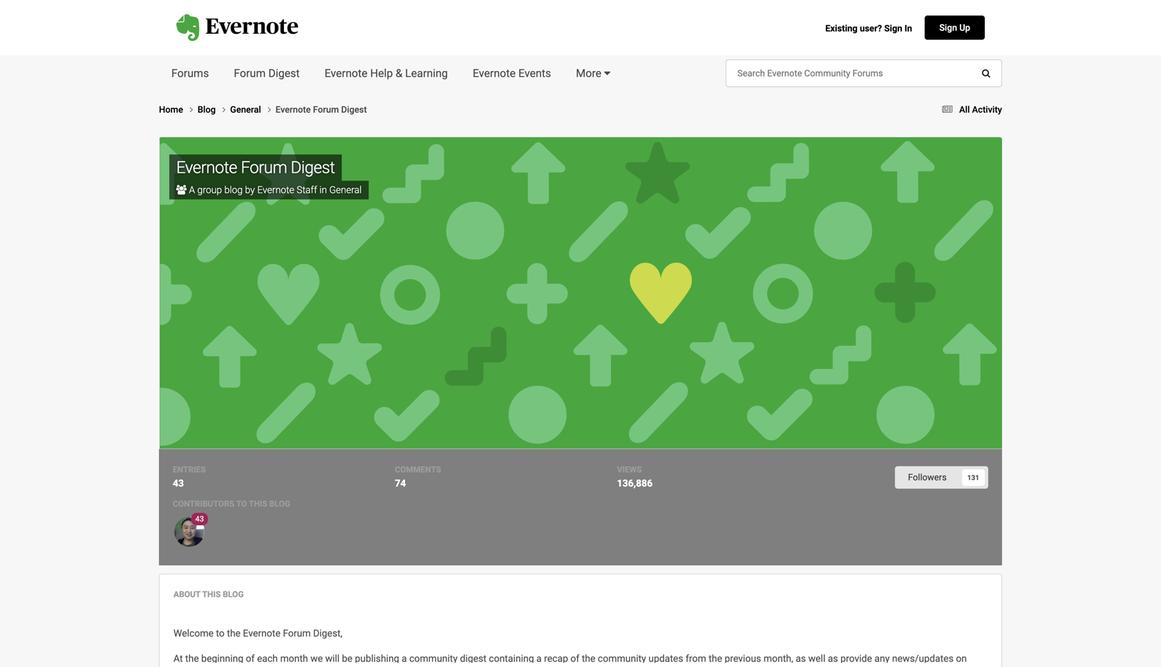 Task type: vqa. For each thing, say whether or not it's contained in the screenshot.
comments 74
yes



Task type: describe. For each thing, give the bounding box(es) containing it.
search image
[[983, 69, 991, 78]]

more link
[[564, 55, 623, 91]]

2 vertical spatial digest
[[291, 158, 335, 177]]

0 vertical spatial evernote forum digest
[[276, 104, 367, 115]]

about this blog
[[174, 590, 244, 600]]

month
[[280, 653, 308, 665]]

evernote left events in the top left of the page
[[473, 67, 516, 80]]

forum digest link
[[221, 55, 312, 91]]

1 vertical spatial evernote forum digest
[[176, 158, 335, 177]]

evernote right angle right image
[[276, 104, 311, 115]]

in
[[320, 184, 327, 196]]

angle right image
[[268, 105, 271, 114]]

publishing
[[355, 653, 399, 665]]

blog link
[[198, 103, 230, 116]]

digest
[[460, 653, 487, 665]]

1 vertical spatial 43
[[195, 515, 204, 524]]

we
[[311, 653, 323, 665]]

learning
[[405, 67, 448, 80]]

forum up month
[[283, 628, 311, 639]]

the right 'at'
[[185, 653, 199, 665]]

be
[[342, 653, 353, 665]]

evernote left the help at the left
[[325, 67, 368, 80]]

group
[[197, 184, 222, 196]]

entries
[[173, 465, 206, 475]]

2 as from the left
[[828, 653, 839, 665]]

at
[[174, 653, 183, 665]]

about
[[174, 590, 201, 600]]

newspaper o image
[[943, 105, 953, 114]]

the right from
[[709, 653, 723, 665]]

views
[[617, 465, 642, 475]]

events
[[519, 67, 551, 80]]

any
[[875, 653, 890, 665]]

existing user? sign in
[[826, 23, 913, 34]]

forum digest
[[234, 67, 300, 80]]

a group blog by evernote staff in general
[[187, 184, 362, 196]]

1 vertical spatial evernote forum digest link
[[176, 158, 335, 177]]

1 horizontal spatial general
[[329, 184, 362, 196]]

in
[[905, 23, 913, 34]]

1 horizontal spatial this
[[249, 499, 267, 509]]

evernote help & learning link
[[312, 55, 461, 91]]

evernote help & learning
[[325, 67, 448, 80]]

general inside general link
[[230, 104, 263, 115]]

from
[[686, 653, 707, 665]]

1 vertical spatial digest
[[341, 104, 367, 115]]

&
[[396, 67, 403, 80]]

sign up link
[[925, 16, 985, 40]]

blog for about this blog
[[223, 590, 244, 600]]

will
[[325, 653, 340, 665]]

0 horizontal spatial this
[[202, 590, 221, 600]]

Search search field
[[727, 60, 910, 86]]

digest,
[[313, 628, 343, 639]]

evernote up each on the left bottom of page
[[243, 628, 281, 639]]

forums
[[171, 67, 209, 80]]

views 136,886
[[617, 465, 653, 489]]

blog
[[198, 104, 218, 115]]

evernote events link
[[461, 55, 564, 91]]

updates
[[649, 653, 684, 665]]

entries 43
[[173, 465, 206, 489]]

users image
[[176, 185, 187, 195]]

at the beginning of each month we will be publishing a community digest containing a recap of the community updates from the previous month, as well as provide any news/updates on
[[174, 653, 967, 667]]

evernote right by
[[257, 184, 294, 196]]

each
[[257, 653, 278, 665]]

by
[[245, 184, 255, 196]]

1 community from the left
[[410, 653, 458, 665]]

welcome to the evernote forum digest,
[[174, 628, 343, 639]]

1 vertical spatial blog
[[270, 499, 290, 509]]

the up the beginning on the left of the page
[[227, 628, 241, 639]]

news/updates
[[893, 653, 954, 665]]



Task type: locate. For each thing, give the bounding box(es) containing it.
43 down 'entries'
[[173, 478, 184, 489]]

as left well
[[796, 653, 806, 665]]

0 horizontal spatial a
[[402, 653, 407, 665]]

community left updates
[[598, 653, 646, 665]]

caret down image
[[604, 68, 611, 79]]

1 horizontal spatial sign
[[940, 22, 958, 33]]

1 vertical spatial general
[[329, 184, 362, 196]]

1 horizontal spatial a
[[537, 653, 542, 665]]

1 vertical spatial to
[[216, 628, 225, 639]]

contributors
[[173, 499, 235, 509]]

forum right angle right image
[[313, 104, 339, 115]]

0 horizontal spatial community
[[410, 653, 458, 665]]

to up the beginning on the left of the page
[[216, 628, 225, 639]]

a right publishing
[[402, 653, 407, 665]]

0 vertical spatial 43
[[173, 478, 184, 489]]

community
[[410, 653, 458, 665], [598, 653, 646, 665]]

all
[[960, 104, 970, 115]]

a
[[402, 653, 407, 665], [537, 653, 542, 665]]

the right recap at bottom
[[582, 653, 596, 665]]

welcome
[[174, 628, 214, 639]]

beginning
[[201, 653, 244, 665]]

digest up angle right image
[[269, 67, 300, 80]]

community left digest
[[410, 653, 458, 665]]

evernote forum digest link up by
[[176, 158, 335, 177]]

on
[[957, 653, 967, 665]]

1 vertical spatial this
[[202, 590, 221, 600]]

general link
[[230, 103, 276, 116], [329, 184, 362, 196]]

131
[[968, 474, 980, 482]]

0 horizontal spatial general
[[230, 104, 263, 115]]

0 vertical spatial evernote forum digest link
[[276, 104, 367, 115]]

contributors to this blog
[[173, 499, 290, 509]]

followers
[[909, 472, 947, 483]]

to for the
[[216, 628, 225, 639]]

43
[[173, 478, 184, 489], [195, 515, 204, 524]]

angle right image for home
[[190, 105, 193, 114]]

this
[[249, 499, 267, 509], [202, 590, 221, 600]]

provide
[[841, 653, 873, 665]]

as right well
[[828, 653, 839, 665]]

shane d. image
[[174, 517, 205, 547]]

existing
[[826, 23, 858, 34]]

1 horizontal spatial angle right image
[[223, 105, 226, 114]]

1 horizontal spatial community
[[598, 653, 646, 665]]

angle right image left blog
[[190, 105, 193, 114]]

of left each on the left bottom of page
[[246, 653, 255, 665]]

1 horizontal spatial as
[[828, 653, 839, 665]]

43 down contributors
[[195, 515, 204, 524]]

0 horizontal spatial angle right image
[[190, 105, 193, 114]]

1 a from the left
[[402, 653, 407, 665]]

general link right in
[[329, 184, 362, 196]]

recap
[[544, 653, 568, 665]]

angle right image inside blog link
[[223, 105, 226, 114]]

0 horizontal spatial of
[[246, 653, 255, 665]]

staff
[[297, 184, 317, 196]]

to right contributors
[[236, 499, 247, 509]]

forum up a group blog by evernote staff in general
[[241, 158, 287, 177]]

home link
[[159, 103, 198, 116]]

well
[[809, 653, 826, 665]]

digest down evernote help & learning
[[341, 104, 367, 115]]

evernote forum digest up by
[[176, 158, 335, 177]]

2 angle right image from the left
[[223, 105, 226, 114]]

sign
[[940, 22, 958, 33], [885, 23, 903, 34]]

evernote up group
[[176, 158, 237, 177]]

sign left in
[[885, 23, 903, 34]]

1 horizontal spatial general link
[[329, 184, 362, 196]]

sign up
[[940, 22, 971, 33]]

of
[[246, 653, 255, 665], [571, 653, 580, 665]]

1 vertical spatial general link
[[329, 184, 362, 196]]

forum down evernote user forum image
[[234, 67, 266, 80]]

1 horizontal spatial 43
[[195, 515, 204, 524]]

angle right image inside home link
[[190, 105, 193, 114]]

0 horizontal spatial sign
[[885, 23, 903, 34]]

1 angle right image from the left
[[190, 105, 193, 114]]

all activity
[[960, 104, 1003, 115]]

2 vertical spatial blog
[[223, 590, 244, 600]]

evernote forum digest
[[276, 104, 367, 115], [176, 158, 335, 177]]

this right contributors
[[249, 499, 267, 509]]

forum
[[234, 67, 266, 80], [313, 104, 339, 115], [241, 158, 287, 177], [283, 628, 311, 639]]

digest up staff
[[291, 158, 335, 177]]

evernote forum digest right angle right image
[[276, 104, 367, 115]]

2 of from the left
[[571, 653, 580, 665]]

comments
[[395, 465, 441, 475]]

the
[[227, 628, 241, 639], [185, 653, 199, 665], [582, 653, 596, 665], [709, 653, 723, 665]]

angle right image right blog
[[223, 105, 226, 114]]

containing
[[489, 653, 534, 665]]

74
[[395, 478, 406, 489]]

to for this
[[236, 499, 247, 509]]

month,
[[764, 653, 794, 665]]

evernote forum digest link
[[276, 104, 367, 115], [176, 158, 335, 177]]

this right about
[[202, 590, 221, 600]]

general left angle right image
[[230, 104, 263, 115]]

previous
[[725, 653, 762, 665]]

1 as from the left
[[796, 653, 806, 665]]

blog
[[224, 184, 243, 196], [270, 499, 290, 509], [223, 590, 244, 600]]

more
[[576, 67, 602, 80]]

evernote user forum image
[[176, 14, 298, 41]]

0 vertical spatial digest
[[269, 67, 300, 80]]

angle right image
[[190, 105, 193, 114], [223, 105, 226, 114]]

up
[[960, 22, 971, 33]]

a
[[189, 184, 195, 196]]

sign left up
[[940, 22, 958, 33]]

1 horizontal spatial of
[[571, 653, 580, 665]]

a left recap at bottom
[[537, 653, 542, 665]]

136,886
[[617, 478, 653, 489]]

general right in
[[329, 184, 362, 196]]

0 horizontal spatial 43
[[173, 478, 184, 489]]

0 vertical spatial general
[[230, 104, 263, 115]]

user?
[[860, 23, 883, 34]]

home
[[159, 104, 185, 115]]

to
[[236, 499, 247, 509], [216, 628, 225, 639]]

comments 74
[[395, 465, 441, 489]]

1 horizontal spatial to
[[236, 499, 247, 509]]

1 of from the left
[[246, 653, 255, 665]]

of right recap at bottom
[[571, 653, 580, 665]]

evernote forum digest link right angle right image
[[276, 104, 367, 115]]

0 vertical spatial general link
[[230, 103, 276, 116]]

0 vertical spatial blog
[[224, 184, 243, 196]]

0 horizontal spatial as
[[796, 653, 806, 665]]

0 horizontal spatial to
[[216, 628, 225, 639]]

forums link
[[159, 55, 221, 91]]

angle right image for blog
[[223, 105, 226, 114]]

43 inside "entries 43"
[[173, 478, 184, 489]]

activity
[[973, 104, 1003, 115]]

evernote events
[[473, 67, 551, 80]]

general link down forum digest
[[230, 103, 276, 116]]

2 a from the left
[[537, 653, 542, 665]]

digest
[[269, 67, 300, 80], [341, 104, 367, 115], [291, 158, 335, 177]]

evernote
[[325, 67, 368, 80], [473, 67, 516, 80], [276, 104, 311, 115], [176, 158, 237, 177], [257, 184, 294, 196], [243, 628, 281, 639]]

blog for a group blog by evernote staff in general
[[224, 184, 243, 196]]

help
[[370, 67, 393, 80]]

0 vertical spatial to
[[236, 499, 247, 509]]

0 horizontal spatial general link
[[230, 103, 276, 116]]

as
[[796, 653, 806, 665], [828, 653, 839, 665]]

2 community from the left
[[598, 653, 646, 665]]

general
[[230, 104, 263, 115], [329, 184, 362, 196]]

0 vertical spatial this
[[249, 499, 267, 509]]

all activity link
[[938, 104, 1003, 115]]

existing user? sign in link
[[826, 23, 913, 34]]



